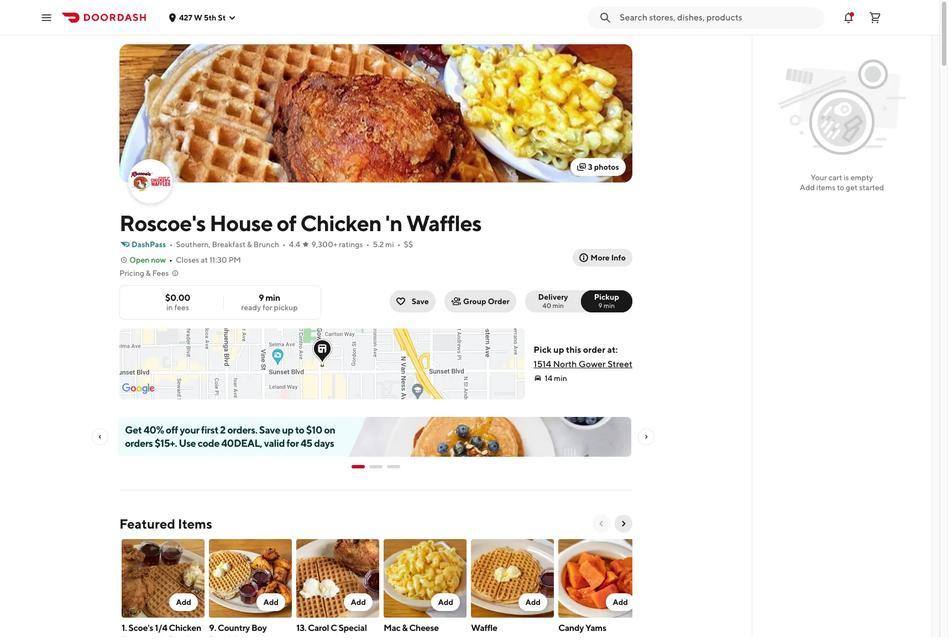 Task type: vqa. For each thing, say whether or not it's contained in the screenshot.
'fees'
yes



Task type: locate. For each thing, give the bounding box(es) containing it.
add button for c
[[344, 593, 373, 611]]

special
[[339, 623, 367, 633], [209, 635, 237, 637]]

&
[[247, 240, 252, 249], [146, 269, 151, 278], [402, 623, 408, 633]]

add button for boy
[[257, 593, 285, 611]]

add button
[[169, 593, 198, 611], [257, 593, 285, 611], [344, 593, 373, 611], [432, 593, 460, 611], [519, 593, 548, 611], [606, 593, 635, 611]]

0 vertical spatial to
[[837, 183, 845, 192]]

photos
[[594, 163, 619, 171]]

9 left pickup
[[259, 293, 264, 303]]

use
[[179, 437, 196, 449]]

13. carol c special image
[[296, 539, 379, 618]]

waffles
[[406, 210, 482, 236]]

2 vertical spatial &
[[402, 623, 408, 633]]

0 horizontal spatial &
[[146, 269, 151, 278]]

dashpass
[[132, 240, 166, 249]]

in down 1/4
[[160, 635, 167, 637]]

waffle image
[[471, 539, 554, 618]]

13. carol c special
[[296, 623, 367, 633]]

min inside delivery 40 min
[[553, 301, 564, 310]]

min right the ready
[[266, 293, 280, 303]]

your
[[180, 424, 199, 436]]

items
[[817, 183, 836, 192]]

save
[[412, 297, 429, 306], [259, 424, 280, 436]]

1 horizontal spatial chicken
[[300, 210, 382, 236]]

0 vertical spatial save
[[412, 297, 429, 306]]

1514
[[534, 359, 552, 369]]

save inside button
[[412, 297, 429, 306]]

0 vertical spatial in
[[166, 303, 173, 312]]

& right mac
[[402, 623, 408, 633]]

waffle
[[471, 623, 498, 633]]

& left brunch
[[247, 240, 252, 249]]

up up valid at bottom
[[282, 424, 294, 436]]

min right 40
[[553, 301, 564, 310]]

2 add button from the left
[[257, 593, 285, 611]]

powered by google image
[[122, 383, 155, 394]]

for
[[263, 303, 273, 312], [287, 437, 299, 449]]

for inside the get 40% off your first 2 orders. save up to $10 on orders $15+.  use code 40deal, valid for 45 days
[[287, 437, 299, 449]]

for right the ready
[[263, 303, 273, 312]]

empty
[[851, 173, 874, 182]]

1 vertical spatial to
[[295, 424, 305, 436]]

4 add button from the left
[[432, 593, 460, 611]]

special right c
[[339, 623, 367, 633]]

carol
[[308, 623, 329, 633]]

9 inside pickup 9 min
[[599, 301, 603, 310]]

in left fees
[[166, 303, 173, 312]]

1 vertical spatial in
[[160, 635, 167, 637]]

min up 'at:'
[[604, 301, 615, 310]]

9,300+
[[311, 240, 338, 249]]

roscoe's
[[119, 210, 206, 236]]

chicken up 9,300+ ratings •
[[300, 210, 382, 236]]

featured
[[119, 516, 175, 532]]

c
[[331, 623, 337, 633]]

1 horizontal spatial &
[[247, 240, 252, 249]]

• left southern,
[[169, 240, 173, 249]]

order
[[488, 297, 510, 306]]

add inside your cart is empty add items to get started
[[800, 183, 815, 192]]

order methods option group
[[525, 290, 633, 312]]

None radio
[[525, 290, 588, 312]]

13.
[[296, 623, 307, 633]]

1/4
[[155, 623, 167, 633]]

427
[[179, 13, 192, 22]]

candy
[[559, 623, 584, 633]]

mi
[[386, 240, 394, 249]]

next button of carousel image
[[619, 519, 628, 528]]

0 items, open order cart image
[[869, 11, 882, 24]]

0 horizontal spatial for
[[263, 303, 273, 312]]

0 horizontal spatial special
[[209, 635, 237, 637]]

0 vertical spatial for
[[263, 303, 273, 312]]

5.2 mi • $$
[[373, 240, 413, 249]]

group order button
[[445, 290, 516, 312]]

11:30
[[209, 256, 227, 264]]

save up valid at bottom
[[259, 424, 280, 436]]

14
[[545, 374, 553, 383]]

& left fees
[[146, 269, 151, 278]]

select promotional banner element
[[352, 457, 400, 477]]

add button for cheese
[[432, 593, 460, 611]]

1 horizontal spatial special
[[339, 623, 367, 633]]

5 add button from the left
[[519, 593, 548, 611]]

cheese
[[409, 623, 439, 633]]

chicken right 1/4
[[169, 623, 201, 633]]

& inside button
[[146, 269, 151, 278]]

6 add button from the left
[[606, 593, 635, 611]]

dashpass •
[[132, 240, 173, 249]]

0 vertical spatial chicken
[[300, 210, 382, 236]]

in
[[166, 303, 173, 312], [160, 635, 167, 637]]

1 vertical spatial for
[[287, 437, 299, 449]]

4.4
[[289, 240, 300, 249]]

mac & cheese
[[384, 623, 439, 633]]

0 vertical spatial up
[[554, 345, 564, 355]]

for left 45
[[287, 437, 299, 449]]

off
[[166, 424, 178, 436]]

0 horizontal spatial chicken
[[169, 623, 201, 633]]

pm
[[229, 256, 241, 264]]

special down 9.
[[209, 635, 237, 637]]

0 vertical spatial special
[[339, 623, 367, 633]]

1 horizontal spatial to
[[837, 183, 845, 192]]

45
[[301, 437, 312, 449]]

add for waffle
[[526, 598, 541, 607]]

0 horizontal spatial to
[[295, 424, 305, 436]]

3 photos
[[588, 163, 619, 171]]

add for mac & cheese
[[438, 598, 454, 607]]

street
[[608, 359, 633, 369]]

to
[[837, 183, 845, 192], [295, 424, 305, 436]]

group order
[[463, 297, 510, 306]]

is
[[844, 173, 849, 182]]

1 horizontal spatial 9
[[599, 301, 603, 310]]

none radio containing pickup
[[581, 290, 633, 312]]

brunch
[[254, 240, 279, 249]]

open
[[129, 256, 150, 264]]

up left the this
[[554, 345, 564, 355]]

pickup
[[594, 293, 619, 301]]

1 add button from the left
[[169, 593, 198, 611]]

None radio
[[581, 290, 633, 312]]

first
[[201, 424, 218, 436]]

southern, breakfast & brunch
[[176, 240, 279, 249]]

save inside the get 40% off your first 2 orders. save up to $10 on orders $15+.  use code 40deal, valid for 45 days
[[259, 424, 280, 436]]

more info
[[591, 253, 626, 262]]

1 vertical spatial up
[[282, 424, 294, 436]]

candy yams image
[[559, 539, 642, 618]]

• left 5.2
[[366, 240, 370, 249]]

1. scoe's 1/4 chicken prepared in southern style image
[[122, 539, 205, 618]]

special inside 9. country boy special
[[209, 635, 237, 637]]

more
[[591, 253, 610, 262]]

chicken for of
[[300, 210, 382, 236]]

open menu image
[[40, 11, 53, 24]]

to inside your cart is empty add items to get started
[[837, 183, 845, 192]]

up
[[554, 345, 564, 355], [282, 424, 294, 436]]

2 horizontal spatial &
[[402, 623, 408, 633]]

house
[[210, 210, 273, 236]]

0 horizontal spatial up
[[282, 424, 294, 436]]

chicken inside '1. scoe's 1/4 chicken prepared in souther'
[[169, 623, 201, 633]]

'n
[[385, 210, 402, 236]]

save left group
[[412, 297, 429, 306]]

1 vertical spatial save
[[259, 424, 280, 436]]

to left $10
[[295, 424, 305, 436]]

$0.00
[[165, 293, 190, 303]]

1 vertical spatial chicken
[[169, 623, 201, 633]]

9 up order
[[599, 301, 603, 310]]

1 vertical spatial &
[[146, 269, 151, 278]]

40%
[[144, 424, 164, 436]]

1 horizontal spatial for
[[287, 437, 299, 449]]

9 min ready for pickup
[[241, 293, 298, 312]]

1 vertical spatial special
[[209, 635, 237, 637]]

427 w 5th st
[[179, 13, 226, 22]]

ready
[[241, 303, 261, 312]]

3 add button from the left
[[344, 593, 373, 611]]

0 horizontal spatial save
[[259, 424, 280, 436]]

roscoe's house of chicken 'n waffles image
[[119, 44, 633, 183], [129, 160, 171, 202]]

featured items
[[119, 516, 212, 532]]

scoe's
[[128, 623, 153, 633]]

special for 9. country boy special
[[209, 635, 237, 637]]

in inside '1. scoe's 1/4 chicken prepared in souther'
[[160, 635, 167, 637]]

1 horizontal spatial up
[[554, 345, 564, 355]]

Store search: begin typing to search for stores available on DoorDash text field
[[620, 11, 818, 24]]

1 horizontal spatial save
[[412, 297, 429, 306]]

• left 4.4 on the top left
[[283, 240, 286, 249]]

•
[[169, 240, 173, 249], [283, 240, 286, 249], [366, 240, 370, 249], [397, 240, 401, 249], [169, 256, 173, 264]]

0 horizontal spatial 9
[[259, 293, 264, 303]]

• closes at 11:30 pm
[[169, 256, 241, 264]]

on
[[324, 424, 335, 436]]

to left get
[[837, 183, 845, 192]]

fees
[[174, 303, 189, 312]]



Task type: describe. For each thing, give the bounding box(es) containing it.
north
[[553, 359, 577, 369]]

427 w 5th st button
[[168, 13, 237, 22]]

order
[[583, 345, 606, 355]]

$0.00 in fees
[[165, 293, 190, 312]]

& for mac & cheese
[[402, 623, 408, 633]]

0 vertical spatial &
[[247, 240, 252, 249]]

add for 1. scoe's 1/4 chicken prepared in souther
[[176, 598, 191, 607]]

mac & cheese image
[[384, 539, 467, 618]]

st
[[218, 13, 226, 22]]

& for pricing & fees
[[146, 269, 151, 278]]

save button
[[390, 290, 436, 312]]

add for 13. carol c special
[[351, 598, 366, 607]]

• right mi on the left top
[[397, 240, 401, 249]]

for inside 9 min ready for pickup
[[263, 303, 273, 312]]

southern,
[[176, 240, 211, 249]]

map region
[[31, 228, 597, 512]]

valid
[[264, 437, 285, 449]]

prepared
[[122, 635, 158, 637]]

min inside 9 min ready for pickup
[[266, 293, 280, 303]]

of
[[277, 210, 297, 236]]

ratings
[[339, 240, 363, 249]]

get 40% off your first 2 orders. save up to $10 on orders $15+.  use code 40deal, valid for 45 days
[[125, 424, 335, 449]]

featured items heading
[[119, 515, 212, 533]]

pickup
[[274, 303, 298, 312]]

pickup 9 min
[[594, 293, 619, 310]]

roscoe's house of chicken 'n waffles
[[119, 210, 482, 236]]

9 inside 9 min ready for pickup
[[259, 293, 264, 303]]

2
[[220, 424, 226, 436]]

gower
[[579, 359, 606, 369]]

1.
[[122, 623, 127, 633]]

up inside pick up this order at: 1514 north gower street
[[554, 345, 564, 355]]

pick
[[534, 345, 552, 355]]

pick up this order at: 1514 north gower street
[[534, 345, 633, 369]]

$10
[[306, 424, 322, 436]]

now
[[151, 256, 166, 264]]

• right now
[[169, 256, 173, 264]]

your cart is empty add items to get started
[[800, 173, 885, 192]]

delivery
[[538, 293, 568, 301]]

started
[[860, 183, 885, 192]]

special for 13. carol c special
[[339, 623, 367, 633]]

fees
[[152, 269, 169, 278]]

add button for 1/4
[[169, 593, 198, 611]]

previous button of carousel image
[[597, 519, 606, 528]]

open now
[[129, 256, 166, 264]]

w
[[194, 13, 202, 22]]

min inside pickup 9 min
[[604, 301, 615, 310]]

9. country boy special
[[209, 623, 267, 637]]

info
[[612, 253, 626, 262]]

in inside $0.00 in fees
[[166, 303, 173, 312]]

5th
[[204, 13, 217, 22]]

pricing
[[119, 269, 144, 278]]

9,300+ ratings •
[[311, 240, 370, 249]]

5.2
[[373, 240, 384, 249]]

notification bell image
[[842, 11, 856, 24]]

$$
[[404, 240, 413, 249]]

closes
[[176, 256, 199, 264]]

items
[[178, 516, 212, 532]]

cart
[[829, 173, 843, 182]]

orders.
[[227, 424, 258, 436]]

1514 north gower street link
[[534, 359, 633, 369]]

days
[[314, 437, 334, 449]]

add for 9. country boy special
[[263, 598, 279, 607]]

9. country boy special image
[[209, 539, 292, 618]]

pricing & fees button
[[119, 268, 180, 279]]

your
[[811, 173, 827, 182]]

pricing & fees
[[119, 269, 169, 278]]

up inside the get 40% off your first 2 orders. save up to $10 on orders $15+.  use code 40deal, valid for 45 days
[[282, 424, 294, 436]]

mac
[[384, 623, 401, 633]]

boy
[[252, 623, 267, 633]]

more info button
[[573, 249, 633, 267]]

yams
[[586, 623, 607, 633]]

at
[[201, 256, 208, 264]]

delivery 40 min
[[538, 293, 568, 310]]

14 min
[[545, 374, 567, 383]]

40deal,
[[221, 437, 262, 449]]

candy yams
[[559, 623, 607, 633]]

orders
[[125, 437, 153, 449]]

1. scoe's 1/4 chicken prepared in souther
[[122, 623, 205, 637]]

code
[[198, 437, 220, 449]]

breakfast
[[212, 240, 246, 249]]

group
[[463, 297, 487, 306]]

to inside the get 40% off your first 2 orders. save up to $10 on orders $15+.  use code 40deal, valid for 45 days
[[295, 424, 305, 436]]

min right 14
[[554, 374, 567, 383]]

3 photos button
[[571, 158, 626, 176]]

add for candy yams
[[613, 598, 628, 607]]

this
[[566, 345, 582, 355]]

$15+.
[[155, 437, 177, 449]]

9.
[[209, 623, 216, 633]]

chicken for 1/4
[[169, 623, 201, 633]]

get
[[125, 424, 142, 436]]

none radio containing delivery
[[525, 290, 588, 312]]

3
[[588, 163, 593, 171]]



